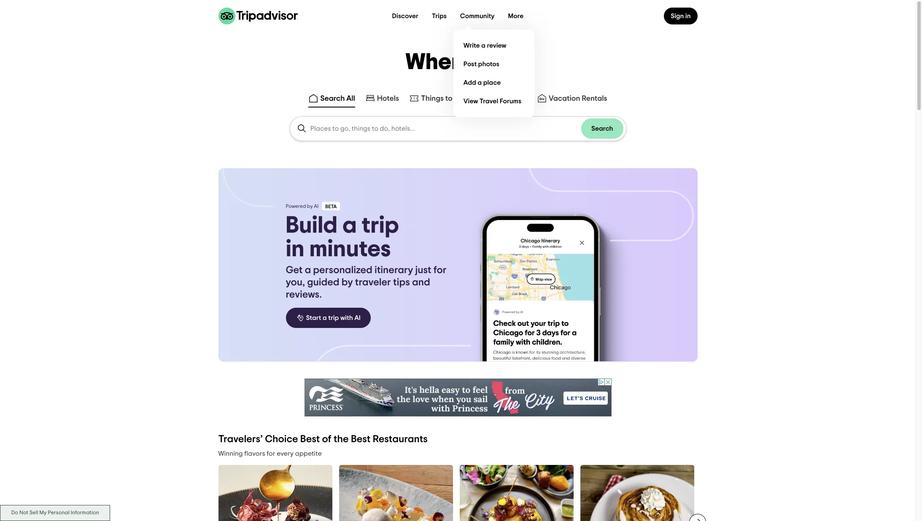 Task type: describe. For each thing, give the bounding box(es) containing it.
post photos link
[[460, 55, 528, 73]]

post
[[464, 61, 477, 67]]

a right get
[[305, 265, 311, 275]]

more
[[508, 13, 524, 19]]

previous image
[[213, 518, 223, 521]]

write
[[464, 42, 480, 49]]

sign in link
[[664, 8, 698, 24]]

1 vertical spatial do
[[11, 511, 18, 516]]

traveler
[[355, 278, 391, 288]]

things to do button
[[408, 92, 465, 108]]

flavors
[[244, 451, 265, 457]]

restaurants inside button
[[486, 95, 527, 103]]

guided
[[307, 278, 339, 288]]

reviews.
[[286, 290, 322, 300]]

vacation rentals button
[[535, 92, 609, 108]]

menu containing write a review
[[453, 30, 534, 117]]

just
[[415, 265, 431, 275]]

forums
[[500, 98, 521, 104]]

view travel forums link
[[460, 92, 528, 111]]

search all button
[[307, 92, 357, 108]]

things to do link
[[409, 93, 464, 103]]

0 vertical spatial ai
[[314, 204, 319, 209]]

photos
[[478, 61, 499, 67]]

powered by ai
[[286, 204, 319, 209]]

travelers'
[[218, 435, 263, 445]]

every
[[277, 451, 294, 457]]

information
[[71, 511, 99, 516]]

1 vertical spatial restaurants
[[373, 435, 428, 445]]

tripadvisor image
[[218, 8, 298, 24]]

all
[[346, 95, 355, 103]]

hotels link
[[365, 93, 399, 103]]

beta
[[325, 204, 337, 209]]

1 best from the left
[[300, 435, 320, 445]]

minutes
[[309, 238, 391, 261]]

build
[[286, 214, 338, 238]]

a for write
[[481, 42, 486, 49]]

sell
[[29, 511, 38, 516]]

hotels button
[[364, 92, 401, 108]]

things to do
[[421, 95, 464, 103]]

advertisement region
[[304, 379, 611, 417]]

discover
[[392, 13, 418, 19]]

travelers' choice best of the best restaurants
[[218, 435, 428, 445]]

add a place link
[[460, 73, 528, 92]]

with
[[340, 315, 353, 321]]

not
[[19, 511, 28, 516]]

community
[[460, 13, 495, 19]]

by inside 'build a trip in minutes get a personalized itinerary just for you, guided by traveler tips and reviews.'
[[342, 278, 353, 288]]

trip for ai
[[328, 315, 339, 321]]

winning flavors for every appetite
[[218, 451, 322, 457]]

view travel forums
[[464, 98, 521, 104]]

add a place
[[464, 79, 501, 86]]

the
[[334, 435, 349, 445]]

sign
[[671, 13, 684, 19]]



Task type: vqa. For each thing, say whether or not it's contained in the screenshot.
Travel Stories
no



Task type: locate. For each thing, give the bounding box(es) containing it.
0 horizontal spatial search
[[320, 95, 345, 103]]

1 horizontal spatial by
[[342, 278, 353, 288]]

a right 'write' on the top right of the page
[[481, 42, 486, 49]]

vacation rentals
[[549, 95, 607, 103]]

restaurants link
[[474, 93, 527, 103]]

hotels
[[377, 95, 399, 103]]

by down personalized
[[342, 278, 353, 288]]

to
[[445, 95, 453, 103]]

tab list
[[0, 90, 916, 109]]

add
[[464, 79, 476, 86]]

a right add
[[478, 79, 482, 86]]

of
[[322, 435, 331, 445]]

search inside search button
[[591, 125, 613, 132]]

a inside button
[[323, 315, 327, 321]]

1 horizontal spatial search
[[591, 125, 613, 132]]

1 vertical spatial search
[[591, 125, 613, 132]]

trip
[[362, 214, 399, 238], [328, 315, 339, 321]]

a right "build"
[[342, 214, 357, 238]]

for right just
[[434, 265, 447, 275]]

start
[[306, 315, 321, 321]]

place
[[483, 79, 501, 86]]

0 horizontal spatial by
[[307, 204, 313, 209]]

view
[[464, 98, 478, 104]]

for inside 'build a trip in minutes get a personalized itinerary just for you, guided by traveler tips and reviews.'
[[434, 265, 447, 275]]

next image
[[692, 518, 703, 521]]

search inside search all button
[[320, 95, 345, 103]]

2 best from the left
[[351, 435, 371, 445]]

0 horizontal spatial for
[[267, 451, 275, 457]]

1 vertical spatial by
[[342, 278, 353, 288]]

travel
[[480, 98, 498, 104]]

1 horizontal spatial restaurants
[[486, 95, 527, 103]]

a
[[481, 42, 486, 49], [478, 79, 482, 86], [342, 214, 357, 238], [305, 265, 311, 275], [323, 315, 327, 321]]

1 horizontal spatial in
[[685, 13, 691, 19]]

0 vertical spatial trip
[[362, 214, 399, 238]]

ai right with
[[354, 315, 361, 321]]

trips button
[[425, 8, 453, 24]]

0 horizontal spatial best
[[300, 435, 320, 445]]

do not sell my personal information
[[11, 511, 99, 516]]

for left every
[[267, 451, 275, 457]]

1 vertical spatial in
[[286, 238, 304, 261]]

restaurants button
[[472, 92, 528, 108]]

by
[[307, 204, 313, 209], [342, 278, 353, 288]]

things
[[421, 95, 444, 103]]

0 horizontal spatial ai
[[314, 204, 319, 209]]

in inside 'build a trip in minutes get a personalized itinerary just for you, guided by traveler tips and reviews.'
[[286, 238, 304, 261]]

a right start
[[323, 315, 327, 321]]

Search search field
[[290, 117, 626, 140], [310, 125, 581, 132]]

search left all
[[320, 95, 345, 103]]

in right sign
[[685, 13, 691, 19]]

0 vertical spatial by
[[307, 204, 313, 209]]

my
[[39, 511, 47, 516]]

1 vertical spatial for
[[267, 451, 275, 457]]

0 vertical spatial in
[[685, 13, 691, 19]]

do not sell my personal information button
[[0, 505, 110, 521]]

best right the
[[351, 435, 371, 445]]

vacation
[[549, 95, 580, 103]]

1 vertical spatial trip
[[328, 315, 339, 321]]

search search field down to in the top of the page
[[310, 125, 581, 132]]

write a review
[[464, 42, 506, 49]]

rentals
[[582, 95, 607, 103]]

restaurants
[[486, 95, 527, 103], [373, 435, 428, 445]]

by right powered
[[307, 204, 313, 209]]

to?
[[478, 51, 510, 74]]

tab list containing search all
[[0, 90, 916, 109]]

you,
[[286, 278, 305, 288]]

personal
[[48, 511, 69, 516]]

do right to in the top of the page
[[454, 95, 464, 103]]

search search field containing search
[[290, 117, 626, 140]]

0 horizontal spatial restaurants
[[373, 435, 428, 445]]

0 horizontal spatial do
[[11, 511, 18, 516]]

community button
[[453, 8, 501, 24]]

and
[[412, 278, 430, 288]]

search for search all
[[320, 95, 345, 103]]

ai left beta
[[314, 204, 319, 209]]

search down rentals
[[591, 125, 613, 132]]

winning
[[218, 451, 243, 457]]

appetite
[[295, 451, 322, 457]]

1 horizontal spatial ai
[[354, 315, 361, 321]]

0 horizontal spatial trip
[[328, 315, 339, 321]]

a for build
[[342, 214, 357, 238]]

choice
[[265, 435, 298, 445]]

trip for minutes
[[362, 214, 399, 238]]

search all
[[320, 95, 355, 103]]

do left not
[[11, 511, 18, 516]]

personalized
[[313, 265, 372, 275]]

trip inside 'build a trip in minutes get a personalized itinerary just for you, guided by traveler tips and reviews.'
[[362, 214, 399, 238]]

search search field down view
[[290, 117, 626, 140]]

powered
[[286, 204, 306, 209]]

get
[[286, 265, 303, 275]]

search for search
[[591, 125, 613, 132]]

more button
[[501, 8, 530, 24]]

start a trip with ai
[[306, 315, 361, 321]]

best
[[300, 435, 320, 445], [351, 435, 371, 445]]

where
[[405, 51, 473, 74]]

itinerary
[[375, 265, 413, 275]]

0 vertical spatial restaurants
[[486, 95, 527, 103]]

sign in
[[671, 13, 691, 19]]

trips
[[432, 13, 447, 19]]

a for start
[[323, 315, 327, 321]]

1 horizontal spatial trip
[[362, 214, 399, 238]]

for
[[434, 265, 447, 275], [267, 451, 275, 457]]

tips
[[393, 278, 410, 288]]

1 horizontal spatial for
[[434, 265, 447, 275]]

in up get
[[286, 238, 304, 261]]

discover button
[[385, 8, 425, 24]]

search button
[[581, 119, 623, 139]]

in
[[685, 13, 691, 19], [286, 238, 304, 261]]

trip inside start a trip with ai button
[[328, 315, 339, 321]]

a for add
[[478, 79, 482, 86]]

build a trip in minutes get a personalized itinerary just for you, guided by traveler tips and reviews.
[[286, 214, 447, 300]]

where to?
[[405, 51, 510, 74]]

1 horizontal spatial do
[[454, 95, 464, 103]]

ai inside button
[[354, 315, 361, 321]]

0 vertical spatial do
[[454, 95, 464, 103]]

start a trip with ai button
[[286, 308, 371, 328]]

search
[[320, 95, 345, 103], [591, 125, 613, 132]]

1 vertical spatial ai
[[354, 315, 361, 321]]

best up appetite
[[300, 435, 320, 445]]

write a review link
[[460, 36, 528, 55]]

ai
[[314, 204, 319, 209], [354, 315, 361, 321]]

search image
[[297, 124, 307, 134]]

0 vertical spatial for
[[434, 265, 447, 275]]

menu
[[453, 30, 534, 117]]

0 horizontal spatial in
[[286, 238, 304, 261]]

0 vertical spatial search
[[320, 95, 345, 103]]

post photos
[[464, 61, 499, 67]]

vacation rentals link
[[537, 93, 607, 103]]

1 horizontal spatial best
[[351, 435, 371, 445]]

do
[[454, 95, 464, 103], [11, 511, 18, 516]]

review
[[487, 42, 506, 49]]



